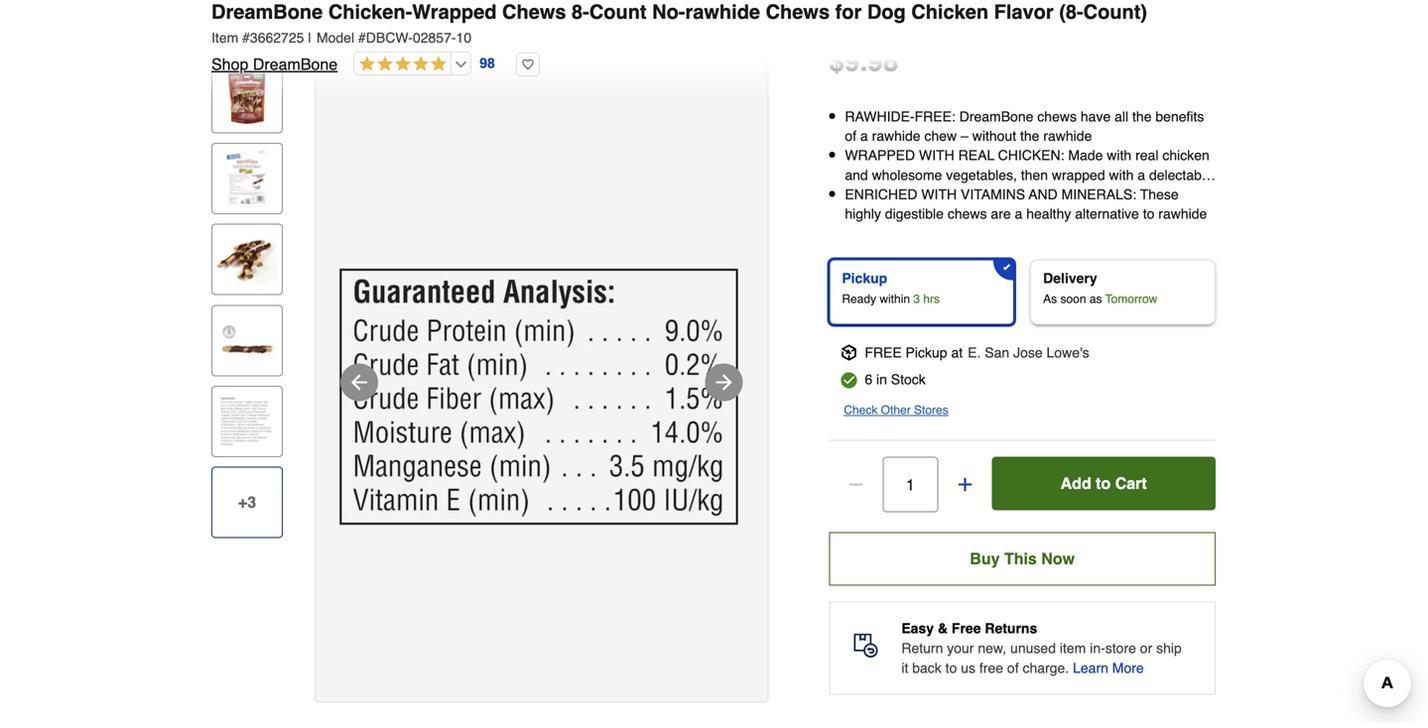 Task type: locate. For each thing, give the bounding box(es) containing it.
then
[[1021, 167, 1048, 183]]

easy & free returns return your new, unused item in-store or ship it back to us free of charge.
[[902, 621, 1182, 676]]

no-
[[652, 0, 685, 23]]

to inside enriched with vitamins and minerals: these highly digestible chews are a healthy alternative to rawhide
[[1143, 206, 1155, 222]]

of inside easy & free returns return your new, unused item in-store or ship it back to us free of charge.
[[1007, 661, 1019, 676]]

0 horizontal spatial chicken
[[845, 186, 892, 202]]

with up minerals:
[[1109, 167, 1134, 183]]

+3 button
[[211, 467, 283, 538]]

return
[[902, 641, 943, 657]]

real
[[1136, 148, 1159, 163]]

1 horizontal spatial the
[[1020, 128, 1040, 144]]

with inside enriched with vitamins and minerals: these highly digestible chews are a healthy alternative to rawhide
[[921, 186, 957, 202]]

dreambone up 3662725
[[211, 0, 323, 23]]

1 horizontal spatial chicken
[[1163, 148, 1210, 163]]

pickup inside pickup ready within 3 hrs
[[842, 271, 888, 286]]

check other stores button
[[844, 401, 949, 420]]

1 vertical spatial the
[[1020, 128, 1040, 144]]

0 vertical spatial to
[[1143, 206, 1155, 222]]

–
[[961, 128, 969, 144]]

vitamins
[[961, 186, 1025, 202]]

0 horizontal spatial chews
[[948, 206, 987, 222]]

1 vertical spatial of
[[1007, 661, 1019, 676]]

with down chew
[[919, 148, 955, 163]]

# right model
[[358, 30, 366, 46]]

0 horizontal spatial for
[[835, 0, 862, 23]]

chicken
[[1163, 148, 1210, 163], [845, 186, 892, 202]]

the right all
[[1132, 109, 1152, 125]]

0 vertical spatial with
[[919, 148, 955, 163]]

of right "free"
[[1007, 661, 1019, 676]]

0 horizontal spatial #
[[242, 30, 250, 46]]

0 horizontal spatial to
[[946, 661, 957, 676]]

add to cart button
[[992, 457, 1216, 511]]

for down 'then'
[[1021, 186, 1037, 202]]

vegetables,
[[946, 167, 1017, 183]]

0 horizontal spatial 98
[[480, 55, 495, 71]]

love
[[845, 206, 870, 222]]

learn more
[[1073, 661, 1144, 676]]

with left real on the top
[[1107, 148, 1132, 163]]

chews
[[1037, 109, 1077, 125], [948, 206, 987, 222]]

item number 3 6 6 2 7 2 5 and model number d b c w - 0 2 8 5 7 - 1 0 element
[[211, 28, 1216, 48]]

with
[[919, 148, 955, 163], [921, 186, 957, 202]]

rawhide down dogs
[[1159, 206, 1207, 222]]

to left us
[[946, 661, 957, 676]]

add
[[1061, 474, 1091, 493]]

1 vertical spatial with
[[921, 186, 957, 202]]

in-
[[1090, 641, 1105, 657]]

buy
[[970, 550, 1000, 568]]

0 vertical spatial the
[[1132, 109, 1152, 125]]

pickup left at at right top
[[906, 345, 947, 361]]

# right item
[[242, 30, 250, 46]]

0 horizontal spatial of
[[845, 128, 857, 144]]

cart
[[1115, 474, 1147, 493]]

0 vertical spatial chews
[[1037, 109, 1077, 125]]

1 vertical spatial to
[[1096, 474, 1111, 493]]

pickup
[[842, 271, 888, 286], [906, 345, 947, 361]]

rawhide inside dreambone chicken-wrapped chews 8-count no-rawhide chews for dog chicken flavor (8-count) item # 3662725 | model # dbcw-02857-10
[[685, 0, 760, 23]]

now
[[1041, 550, 1075, 568]]

2 horizontal spatial to
[[1143, 206, 1155, 222]]

chicken
[[911, 0, 989, 23]]

item
[[1060, 641, 1086, 657]]

dreambone  #dbcw-02857-10 - thumbnail5 image
[[216, 391, 278, 453]]

shop dreambone
[[211, 55, 338, 73]]

and
[[845, 167, 868, 183]]

1 vertical spatial chicken
[[845, 186, 892, 202]]

1 vertical spatial for
[[1021, 186, 1037, 202]]

free
[[952, 621, 981, 637]]

enriched
[[845, 186, 918, 202]]

0 vertical spatial dreambone
[[211, 0, 323, 23]]

a down rawhide-
[[860, 128, 868, 144]]

a right are
[[1015, 206, 1023, 222]]

2 vertical spatial dreambone
[[959, 109, 1034, 125]]

dbcw-
[[366, 30, 413, 46]]

on
[[930, 186, 945, 202]]

1 horizontal spatial of
[[1007, 661, 1019, 676]]

check circle filled image
[[841, 373, 857, 389]]

6 in stock
[[865, 372, 926, 388]]

1 vertical spatial chews
[[948, 206, 987, 222]]

to inside button
[[1096, 474, 1111, 493]]

arrow left image
[[347, 371, 371, 395]]

0 vertical spatial for
[[835, 0, 862, 23]]

shop
[[211, 55, 248, 73]]

0 horizontal spatial pickup
[[842, 271, 888, 286]]

for left dog on the top of page
[[835, 0, 862, 23]]

returns
[[985, 621, 1037, 637]]

98 right 9
[[868, 46, 899, 77]]

are
[[991, 206, 1011, 222]]

1 horizontal spatial #
[[358, 30, 366, 46]]

chews down vitamins
[[948, 206, 987, 222]]

check
[[844, 404, 878, 417]]

tomorrow
[[1105, 292, 1158, 306]]

98
[[868, 46, 899, 77], [480, 55, 495, 71]]

dog
[[867, 0, 906, 23]]

wrapped
[[845, 148, 915, 163]]

dreambone  #dbcw-02857-10 - thumbnail image
[[216, 67, 278, 129]]

wrapped
[[1052, 167, 1105, 183]]

98 left "heart outline" image
[[480, 55, 495, 71]]

9
[[845, 46, 860, 77]]

chicken up 'highly'
[[845, 186, 892, 202]]

#
[[242, 30, 250, 46], [358, 30, 366, 46]]

chews left have
[[1037, 109, 1077, 125]]

1 horizontal spatial for
[[1021, 186, 1037, 202]]

rawhide up wrapped
[[872, 128, 921, 144]]

pickup image
[[841, 345, 857, 361]]

to right add
[[1096, 474, 1111, 493]]

soon
[[1060, 292, 1086, 306]]

rawhide up item number 3 6 6 2 7 2 5 and model number d b c w - 0 2 8 5 7 - 1 0 element
[[685, 0, 760, 23]]

ship
[[1156, 641, 1182, 657]]

delectable
[[1149, 167, 1213, 183]]

digestible
[[885, 206, 944, 222]]

chicken-
[[328, 0, 412, 23]]

count)
[[1083, 0, 1147, 23]]

to down taste
[[1143, 206, 1155, 222]]

chews up $
[[766, 0, 830, 23]]

all
[[1115, 109, 1129, 125]]

dreambone  #dbcw-02857-10 - 6 image
[[316, 157, 768, 609]]

0 vertical spatial of
[[845, 128, 857, 144]]

us
[[961, 661, 976, 676]]

chews inside enriched with vitamins and minerals: these highly digestible chews are a healthy alternative to rawhide
[[948, 206, 987, 222]]

Stepper number input field with increment and decrement buttons number field
[[883, 457, 938, 513]]

3662725
[[250, 30, 304, 46]]

delivery
[[1043, 271, 1097, 286]]

with up digestible on the right of the page
[[921, 186, 957, 202]]

2 vertical spatial the
[[949, 186, 969, 202]]

dreambone down |
[[253, 55, 338, 73]]

0 horizontal spatial chews
[[502, 0, 566, 23]]

dreambone chicken-wrapped chews 8-count no-rawhide chews for dog chicken flavor (8-count) item # 3662725 | model # dbcw-02857-10
[[211, 0, 1147, 46]]

dreambone
[[211, 0, 323, 23], [253, 55, 338, 73], [959, 109, 1034, 125]]

minus image
[[846, 475, 866, 495]]

buy this now
[[970, 550, 1075, 568]]

lowe's
[[1047, 345, 1089, 361]]

1 vertical spatial dreambone
[[253, 55, 338, 73]]

chews left 8-
[[502, 0, 566, 23]]

learn more link
[[1073, 659, 1144, 678]]

1 horizontal spatial chews
[[766, 0, 830, 23]]

minerals:
[[1062, 186, 1137, 202]]

2 vertical spatial to
[[946, 661, 957, 676]]

1 horizontal spatial chews
[[1037, 109, 1077, 125]]

of
[[845, 128, 857, 144], [1007, 661, 1019, 676]]

rawhide up the made
[[1043, 128, 1092, 144]]

and
[[1029, 186, 1058, 202]]

dreambone inside dreambone chicken-wrapped chews 8-count no-rawhide chews for dog chicken flavor (8-count) item # 3662725 | model # dbcw-02857-10
[[211, 0, 323, 23]]

a up healthy
[[1041, 186, 1049, 202]]

chicken up delectable
[[1163, 148, 1210, 163]]

0 vertical spatial pickup
[[842, 271, 888, 286]]

&
[[938, 621, 948, 637]]

for
[[835, 0, 862, 23], [1021, 186, 1037, 202]]

rawhide inside enriched with vitamins and minerals: these highly digestible chews are a healthy alternative to rawhide
[[1159, 206, 1207, 222]]

the right on
[[949, 186, 969, 202]]

to inside easy & free returns return your new, unused item in-store or ship it back to us free of charge.
[[946, 661, 957, 676]]

4.9 stars image
[[355, 56, 447, 74]]

rawhide
[[685, 0, 760, 23], [872, 128, 921, 144], [1043, 128, 1092, 144], [1159, 206, 1207, 222]]

dreambone  #dbcw-02857-10 - thumbnail4 image
[[216, 310, 278, 372]]

heart outline image
[[516, 53, 540, 76]]

1 horizontal spatial pickup
[[906, 345, 947, 361]]

the up chicken:
[[1020, 128, 1040, 144]]

pickup up ready
[[842, 271, 888, 286]]

option group
[[821, 252, 1224, 333]]

chew
[[925, 128, 957, 144]]

with
[[1107, 148, 1132, 163], [1109, 167, 1134, 183]]

2 horizontal spatial the
[[1132, 109, 1152, 125]]

1 horizontal spatial to
[[1096, 474, 1111, 493]]

of down rawhide-
[[845, 128, 857, 144]]

dreambone up without
[[959, 109, 1034, 125]]

outside
[[972, 186, 1017, 202]]

stock
[[891, 372, 926, 388]]

stores
[[914, 404, 949, 417]]



Task type: describe. For each thing, give the bounding box(es) containing it.
1 # from the left
[[242, 30, 250, 46]]

1 vertical spatial with
[[1109, 167, 1134, 183]]

made
[[1068, 148, 1103, 163]]

learn
[[1073, 661, 1109, 676]]

dogs
[[1165, 186, 1196, 202]]

or
[[1140, 641, 1153, 657]]

taste
[[1131, 186, 1162, 202]]

have
[[1081, 109, 1111, 125]]

free:
[[915, 109, 956, 125]]

02857-
[[413, 30, 456, 46]]

as
[[1090, 292, 1102, 306]]

delivery as soon as tomorrow
[[1043, 271, 1158, 306]]

as
[[1043, 292, 1057, 306]]

2 chews from the left
[[766, 0, 830, 23]]

for inside rawhide-free: dreambone chews have all the benefits of a rawhide chew – without the rawhide wrapped with real chicken: made with real chicken and wholesome vegetables, then wrapped with a delectable chicken layer on the outside for a scrumptious taste dogs love
[[1021, 186, 1037, 202]]

8-
[[572, 0, 589, 23]]

wrapped
[[412, 0, 497, 23]]

chicken:
[[998, 148, 1064, 163]]

count
[[589, 0, 647, 23]]

layer
[[896, 186, 926, 202]]

free
[[865, 345, 902, 361]]

dreambone  #dbcw-02857-10 - thumbnail3 image
[[216, 229, 278, 291]]

a inside enriched with vitamins and minerals: these highly digestible chews are a healthy alternative to rawhide
[[1015, 206, 1023, 222]]

dreambone inside rawhide-free: dreambone chews have all the benefits of a rawhide chew – without the rawhide wrapped with real chicken: made with real chicken and wholesome vegetables, then wrapped with a delectable chicken layer on the outside for a scrumptious taste dogs love
[[959, 109, 1034, 125]]

this
[[1004, 550, 1037, 568]]

jose
[[1013, 345, 1043, 361]]

rawhide-free: dreambone chews have all the benefits of a rawhide chew – without the rawhide wrapped with real chicken: made with real chicken and wholesome vegetables, then wrapped with a delectable chicken layer on the outside for a scrumptious taste dogs love
[[845, 109, 1213, 222]]

1 vertical spatial pickup
[[906, 345, 947, 361]]

of inside rawhide-free: dreambone chews have all the benefits of a rawhide chew – without the rawhide wrapped with real chicken: made with real chicken and wholesome vegetables, then wrapped with a delectable chicken layer on the outside for a scrumptious taste dogs love
[[845, 128, 857, 144]]

store
[[1105, 641, 1136, 657]]

in
[[876, 372, 887, 388]]

alternative
[[1075, 206, 1139, 222]]

dreambone  #dbcw-02857-10 - thumbnail2 image
[[216, 148, 278, 210]]

flavor
[[994, 0, 1054, 23]]

highly
[[845, 206, 881, 222]]

check other stores
[[844, 404, 949, 417]]

san
[[985, 345, 1010, 361]]

|
[[308, 30, 312, 46]]

buy this now button
[[829, 533, 1216, 586]]

$
[[829, 46, 845, 77]]

back
[[912, 661, 942, 676]]

enriched with vitamins and minerals: these highly digestible chews are a healthy alternative to rawhide
[[845, 186, 1207, 222]]

charge.
[[1023, 661, 1069, 676]]

benefits
[[1156, 109, 1204, 125]]

unused
[[1010, 641, 1056, 657]]

without
[[972, 128, 1016, 144]]

free
[[980, 661, 1003, 676]]

easy
[[902, 621, 934, 637]]

2 # from the left
[[358, 30, 366, 46]]

+3
[[238, 493, 256, 512]]

a up taste
[[1138, 167, 1145, 183]]

plus image
[[955, 475, 975, 495]]

0 vertical spatial chicken
[[1163, 148, 1210, 163]]

free pickup at e. san jose lowe's
[[865, 345, 1089, 361]]

3
[[913, 292, 920, 306]]

item
[[211, 30, 238, 46]]

1 horizontal spatial 98
[[868, 46, 899, 77]]

.
[[860, 46, 868, 77]]

$ 9 . 98
[[829, 46, 899, 77]]

at
[[951, 345, 963, 361]]

e.
[[968, 345, 981, 361]]

rawhide-
[[845, 109, 915, 125]]

other
[[881, 404, 911, 417]]

these
[[1140, 186, 1179, 202]]

ready
[[842, 292, 876, 306]]

0 vertical spatial with
[[1107, 148, 1132, 163]]

healthy
[[1026, 206, 1071, 222]]

for inside dreambone chicken-wrapped chews 8-count no-rawhide chews for dog chicken flavor (8-count) item # 3662725 | model # dbcw-02857-10
[[835, 0, 862, 23]]

with inside rawhide-free: dreambone chews have all the benefits of a rawhide chew – without the rawhide wrapped with real chicken: made with real chicken and wholesome vegetables, then wrapped with a delectable chicken layer on the outside for a scrumptious taste dogs love
[[919, 148, 955, 163]]

arrow right image
[[712, 371, 736, 395]]

it
[[902, 661, 908, 676]]

6
[[865, 372, 873, 388]]

0 horizontal spatial the
[[949, 186, 969, 202]]

chews inside rawhide-free: dreambone chews have all the benefits of a rawhide chew – without the rawhide wrapped with real chicken: made with real chicken and wholesome vegetables, then wrapped with a delectable chicken layer on the outside for a scrumptious taste dogs love
[[1037, 109, 1077, 125]]

option group containing pickup
[[821, 252, 1224, 333]]

(8-
[[1059, 0, 1083, 23]]

1 chews from the left
[[502, 0, 566, 23]]

pickup ready within 3 hrs
[[842, 271, 940, 306]]



Task type: vqa. For each thing, say whether or not it's contained in the screenshot.
'OF' inside Easy & Free Returns Return your new, unused item in-store or ship it back to us free of charge.
yes



